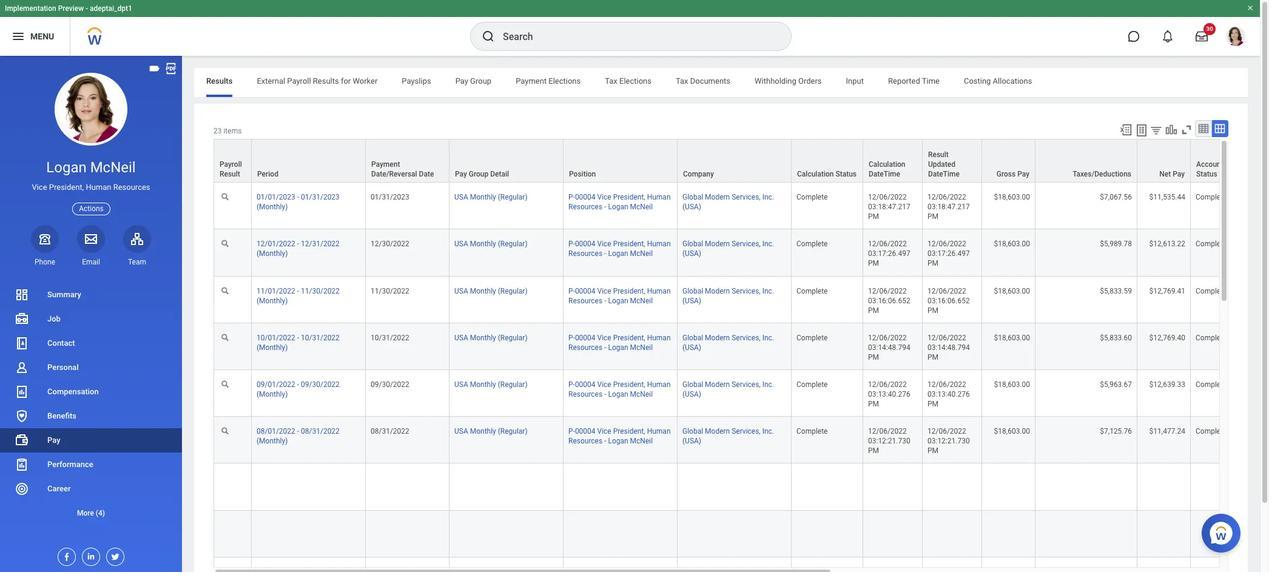 Task type: describe. For each thing, give the bounding box(es) containing it.
$12,769.40
[[1150, 334, 1186, 342]]

calculation status column header
[[792, 139, 864, 183]]

usa for 08/31/2022
[[455, 427, 468, 436]]

calculation for datetime
[[869, 160, 906, 169]]

human for 08/31/2022
[[647, 427, 671, 436]]

global for 12/06/2022 03:18:47.217 pm
[[683, 193, 704, 202]]

2 09/30/2022 from the left
[[371, 381, 410, 389]]

tax for tax documents
[[676, 76, 689, 86]]

30 button
[[1189, 23, 1216, 50]]

2 10/31/2022 from the left
[[371, 334, 410, 342]]

global for 12/06/2022 03:14:48.794 pm
[[683, 334, 704, 342]]

contact link
[[0, 331, 182, 356]]

vice inside the navigation pane region
[[32, 183, 47, 192]]

mcneil for 12/30/2022
[[630, 250, 653, 258]]

12/31/2022
[[301, 240, 340, 248]]

pay right net
[[1173, 170, 1185, 179]]

datetime inside "column header"
[[929, 170, 960, 179]]

monthly for 12/30/2022
[[470, 240, 496, 248]]

usa monthly (regular) for 08/31/2022
[[455, 427, 528, 436]]

compensation
[[47, 387, 99, 396]]

1 03:17:26.497 from the left
[[869, 250, 911, 258]]

vice president, human resources
[[32, 183, 150, 192]]

- inside 09/01/2022 - 09/30/2022 (monthly)
[[297, 381, 299, 389]]

row containing 11/01/2022 - 11/30/2022 (monthly)
[[214, 277, 1270, 323]]

usa monthly (regular) for 12/30/2022
[[455, 240, 528, 248]]

global for 12/06/2022 03:12:21.730 pm
[[683, 427, 704, 436]]

p-00004 vice president, human resources - logan mcneil for 01/31/2023
[[569, 193, 671, 211]]

01/31/2023 inside '01/01/2023 - 01/31/2023 (monthly)'
[[301, 193, 340, 202]]

payroll inside tab list
[[287, 76, 311, 86]]

email logan mcneil element
[[77, 257, 105, 267]]

close environment banner image
[[1247, 4, 1255, 12]]

status for calculation status
[[836, 170, 857, 179]]

10/31/2022 inside 10/01/2022 - 10/31/2022 (monthly)
[[301, 334, 340, 342]]

career link
[[0, 477, 182, 501]]

select to filter grid data image
[[1150, 124, 1164, 137]]

12/01/2022 - 12/31/2022 (monthly) link
[[257, 238, 340, 258]]

30
[[1207, 25, 1214, 32]]

calculation for status
[[798, 170, 834, 179]]

modern for 12/06/2022 03:14:48.794 pm
[[705, 334, 730, 342]]

1 12/06/2022 03:17:26.497 pm from the left
[[869, 240, 913, 268]]

result inside 'payroll result'
[[220, 170, 240, 179]]

usa for 09/30/2022
[[455, 381, 468, 389]]

tab list containing results
[[194, 68, 1249, 97]]

resources for 12/30/2022
[[569, 250, 603, 258]]

08/01/2022 - 08/31/2022 (monthly) link
[[257, 425, 340, 446]]

expand table image
[[1215, 123, 1227, 135]]

1 12/06/2022 03:13:40.276 pm from the left
[[869, 381, 913, 409]]

more (4) button
[[0, 506, 182, 521]]

modern for 12/06/2022 03:18:47.217 pm
[[705, 193, 730, 202]]

logan mcneil
[[46, 159, 136, 176]]

withholding
[[755, 76, 797, 86]]

vice for 08/31/2022
[[598, 427, 612, 436]]

list containing summary
[[0, 283, 182, 526]]

payment date/reversal date
[[371, 160, 434, 179]]

reported
[[889, 76, 921, 86]]

1 03:14:48.794 from the left
[[869, 343, 911, 352]]

result updated datetime button
[[923, 140, 982, 182]]

for
[[341, 76, 351, 86]]

(regular) for 11/30/2022
[[498, 287, 528, 295]]

elections for tax elections
[[620, 76, 652, 86]]

resources for 10/31/2022
[[569, 343, 603, 352]]

10/01/2022 - 10/31/2022 (monthly)
[[257, 334, 340, 352]]

2 results from the left
[[313, 76, 339, 86]]

payroll result
[[220, 160, 242, 179]]

email
[[82, 258, 100, 266]]

2 12/06/2022 03:14:48.794 pm from the left
[[928, 334, 972, 362]]

monthly for 10/31/2022
[[470, 334, 496, 342]]

time
[[922, 76, 940, 86]]

tag image
[[148, 62, 161, 75]]

president, inside the navigation pane region
[[49, 183, 84, 192]]

profile logan mcneil image
[[1227, 27, 1246, 49]]

adeptai_dpt1
[[90, 4, 132, 13]]

group for pay group
[[470, 76, 492, 86]]

career image
[[15, 482, 29, 497]]

2 11/30/2022 from the left
[[371, 287, 410, 295]]

costing
[[965, 76, 991, 86]]

usa monthly (regular) link for 11/30/2022
[[455, 284, 528, 295]]

2 03:14:48.794 from the left
[[928, 343, 970, 352]]

row containing result updated datetime
[[214, 139, 1270, 183]]

pay for pay group
[[456, 76, 469, 86]]

vice for 10/31/2022
[[598, 334, 612, 342]]

- inside 11/01/2022 - 11/30/2022 (monthly)
[[297, 287, 299, 295]]

10 row from the top
[[214, 558, 1270, 572]]

accounting status
[[1197, 160, 1234, 179]]

modern for 12/06/2022 03:16:06.652 pm
[[705, 287, 730, 295]]

fullscreen image
[[1181, 123, 1194, 137]]

$12,639.33
[[1150, 381, 1186, 389]]

pay image
[[15, 433, 29, 448]]

accounting status button
[[1192, 140, 1257, 182]]

president, for 09/30/2022
[[613, 381, 646, 389]]

01/01/2023 - 01/31/2023 (monthly)
[[257, 193, 340, 211]]

$5,833.60
[[1101, 334, 1133, 342]]

00004 for 12/30/2022
[[575, 240, 596, 248]]

$18,603.00 for 12/06/2022 03:14:48.794 pm
[[995, 334, 1031, 342]]

payroll result button
[[214, 140, 251, 182]]

job link
[[0, 307, 182, 331]]

performance link
[[0, 453, 182, 477]]

08/01/2022
[[257, 427, 295, 436]]

00004 for 08/31/2022
[[575, 427, 596, 436]]

(regular) for 01/31/2023
[[498, 193, 528, 202]]

pay group
[[456, 76, 492, 86]]

pay group detail column header
[[450, 139, 564, 183]]

company button
[[678, 140, 792, 182]]

payment elections
[[516, 76, 581, 86]]

taxes/deductions
[[1073, 170, 1132, 179]]

president, for 08/31/2022
[[613, 427, 646, 436]]

global modern services, inc. (usa) for 03:14:48.794
[[683, 334, 775, 352]]

global modern services, inc. (usa) link for 03:17:26.497
[[683, 238, 775, 258]]

facebook image
[[58, 549, 72, 562]]

00004 for 10/31/2022
[[575, 334, 596, 342]]

tax elections
[[605, 76, 652, 86]]

logan for 09/30/2022
[[608, 390, 629, 399]]

logan for 10/31/2022
[[608, 343, 629, 352]]

accounting
[[1197, 160, 1234, 169]]

withholding orders
[[755, 76, 822, 86]]

1 results from the left
[[206, 76, 233, 86]]

president, for 12/30/2022
[[613, 240, 646, 248]]

2 03:18:47.217 from the left
[[928, 203, 970, 211]]

mcneil for 01/31/2023
[[630, 203, 653, 211]]

1 12/06/2022 03:16:06.652 pm from the left
[[869, 287, 913, 315]]

services, for 12/06/2022 03:13:40.276 pm
[[732, 381, 761, 389]]

usa monthly (regular) link for 12/30/2022
[[455, 238, 528, 248]]

2 12/06/2022 03:18:47.217 pm from the left
[[928, 193, 972, 221]]

external payroll results for worker
[[257, 76, 378, 86]]

1 03:18:47.217 from the left
[[869, 203, 911, 211]]

1 03:16:06.652 from the left
[[869, 297, 911, 305]]

(usa) for 03:14:48.794
[[683, 343, 702, 352]]

twitter image
[[107, 549, 120, 562]]

2 03:16:06.652 from the left
[[928, 297, 970, 305]]

global for 12/06/2022 03:16:06.652 pm
[[683, 287, 704, 295]]

modern for 12/06/2022 03:17:26.497 pm
[[705, 240, 730, 248]]

(usa) for 03:18:47.217
[[683, 203, 702, 211]]

mcneil for 08/31/2022
[[630, 437, 653, 446]]

global modern services, inc. (usa) for 03:17:26.497
[[683, 240, 775, 258]]

$11,477.24
[[1150, 427, 1186, 436]]

result updated datetime
[[929, 151, 960, 179]]

11/01/2022 - 11/30/2022 (monthly)
[[257, 287, 340, 305]]

job
[[47, 314, 61, 324]]

(monthly) for 09/01/2022 - 09/30/2022 (monthly)
[[257, 390, 288, 399]]

9 row from the top
[[214, 511, 1270, 558]]

p-00004 vice president, human resources - logan mcneil for 10/31/2022
[[569, 334, 671, 352]]

logan for 12/30/2022
[[608, 250, 629, 258]]

2 12/06/2022 03:16:06.652 pm from the left
[[928, 287, 972, 315]]

actions button
[[72, 202, 110, 215]]

team link
[[123, 225, 151, 267]]

navigation pane region
[[0, 56, 182, 572]]

$7,125.76
[[1101, 427, 1133, 436]]

result updated datetime column header
[[923, 139, 983, 183]]

human for 09/30/2022
[[647, 381, 671, 389]]

pay group detail
[[455, 170, 509, 179]]

benefits
[[47, 412, 76, 421]]

1 12/06/2022 03:14:48.794 pm from the left
[[869, 334, 913, 362]]

expand/collapse chart image
[[1165, 123, 1179, 137]]

2 12/06/2022 03:13:40.276 pm from the left
[[928, 381, 972, 409]]

$5,989.78
[[1101, 240, 1133, 248]]

global for 12/06/2022 03:13:40.276 pm
[[683, 381, 704, 389]]

row containing 08/01/2022 - 08/31/2022 (monthly)
[[214, 417, 1270, 464]]

(regular) for 10/31/2022
[[498, 334, 528, 342]]

(4)
[[96, 509, 105, 518]]

1 12/06/2022 03:18:47.217 pm from the left
[[869, 193, 913, 221]]

vice for 01/31/2023
[[598, 193, 612, 202]]

summary link
[[0, 283, 182, 307]]

11/01/2022 - 11/30/2022 (monthly) link
[[257, 284, 340, 305]]

menu button
[[0, 17, 70, 56]]

global modern services, inc. (usa) link for 03:14:48.794
[[683, 331, 775, 352]]

menu
[[30, 31, 54, 41]]

10/01/2022
[[257, 334, 295, 342]]

modern for 12/06/2022 03:13:40.276 pm
[[705, 381, 730, 389]]

resources for 09/30/2022
[[569, 390, 603, 399]]

4 complete element from the top
[[797, 331, 828, 342]]

23 items
[[214, 127, 242, 135]]

date/reversal
[[371, 170, 417, 179]]

gross pay
[[997, 170, 1030, 179]]

(monthly) for 08/01/2022 - 08/31/2022 (monthly)
[[257, 437, 288, 446]]

personal link
[[0, 356, 182, 380]]

usa monthly (regular) for 01/31/2023
[[455, 193, 528, 202]]

summary
[[47, 290, 81, 299]]

calculation datetime column header
[[864, 139, 923, 183]]

net pay button
[[1138, 140, 1191, 182]]

view printable version (pdf) image
[[164, 62, 178, 75]]

team
[[128, 258, 146, 266]]

p-00004 vice president, human resources - logan mcneil link for 10/31/2022
[[569, 331, 671, 352]]

gross
[[997, 170, 1016, 179]]

6 complete element from the top
[[797, 425, 828, 436]]

payment for payment elections
[[516, 76, 547, 86]]

costing allocations
[[965, 76, 1033, 86]]

pay group detail button
[[450, 140, 563, 182]]

performance
[[47, 460, 93, 469]]

p-00004 vice president, human resources - logan mcneil for 11/30/2022
[[569, 287, 671, 305]]

view team image
[[130, 232, 144, 246]]

- inside '01/01/2023 - 01/31/2023 (monthly)'
[[297, 193, 299, 202]]

2 12/06/2022 03:12:21.730 pm from the left
[[928, 427, 972, 456]]

services, for 12/06/2022 03:12:21.730 pm
[[732, 427, 761, 436]]

export to excel image
[[1120, 123, 1133, 137]]

p- for 11/30/2022
[[569, 287, 575, 295]]

detail
[[491, 170, 509, 179]]

p- for 08/31/2022
[[569, 427, 575, 436]]



Task type: locate. For each thing, give the bounding box(es) containing it.
global modern services, inc. (usa) for 03:18:47.217
[[683, 193, 775, 211]]

job image
[[15, 312, 29, 327]]

gross pay column header
[[983, 139, 1036, 183]]

(regular) for 12/30/2022
[[498, 240, 528, 248]]

phone button
[[31, 225, 59, 267]]

pay for pay
[[47, 436, 60, 445]]

1 horizontal spatial results
[[313, 76, 339, 86]]

0 vertical spatial payment
[[516, 76, 547, 86]]

2 inc. from the top
[[763, 240, 775, 248]]

- inside 08/01/2022 - 08/31/2022 (monthly)
[[297, 427, 299, 436]]

row containing 01/01/2023 - 01/31/2023 (monthly)
[[214, 183, 1270, 230]]

11/30/2022 down 12/30/2022
[[371, 287, 410, 295]]

export to worksheets image
[[1135, 123, 1150, 138]]

usa monthly (regular) for 11/30/2022
[[455, 287, 528, 295]]

global for 12/06/2022 03:17:26.497 pm
[[683, 240, 704, 248]]

more (4)
[[77, 509, 105, 518]]

12/06/2022 03:18:47.217 pm
[[869, 193, 913, 221], [928, 193, 972, 221]]

09/01/2022 - 09/30/2022 (monthly)
[[257, 381, 340, 399]]

compensation link
[[0, 380, 182, 404]]

3 p-00004 vice president, human resources - logan mcneil from the top
[[569, 287, 671, 305]]

1 usa monthly (regular) from the top
[[455, 193, 528, 202]]

(regular) for 09/30/2022
[[498, 381, 528, 389]]

services, for 12/06/2022 03:18:47.217 pm
[[732, 193, 761, 202]]

0 horizontal spatial payment
[[371, 160, 400, 169]]

2 03:12:21.730 from the left
[[928, 437, 970, 446]]

vice
[[32, 183, 47, 192], [598, 193, 612, 202], [598, 240, 612, 248], [598, 287, 612, 295], [598, 334, 612, 342], [598, 381, 612, 389], [598, 427, 612, 436]]

7 row from the top
[[214, 417, 1270, 464]]

tab list
[[194, 68, 1249, 97]]

global
[[683, 193, 704, 202], [683, 240, 704, 248], [683, 287, 704, 295], [683, 334, 704, 342], [683, 381, 704, 389], [683, 427, 704, 436]]

3 usa from the top
[[455, 287, 468, 295]]

$12,613.22
[[1150, 240, 1186, 248]]

mcneil for 10/31/2022
[[630, 343, 653, 352]]

global modern services, inc. (usa) link
[[683, 191, 775, 211], [683, 238, 775, 258], [683, 284, 775, 305], [683, 331, 775, 352], [683, 378, 775, 399], [683, 425, 775, 446]]

modern for 12/06/2022 03:12:21.730 pm
[[705, 427, 730, 436]]

1 horizontal spatial 12/06/2022 03:17:26.497 pm
[[928, 240, 972, 268]]

1 horizontal spatial tax
[[676, 76, 689, 86]]

payment inside payment date/reversal date
[[371, 160, 400, 169]]

1 horizontal spatial calculation
[[869, 160, 906, 169]]

1 horizontal spatial 01/31/2023
[[371, 193, 410, 202]]

4 usa from the top
[[455, 334, 468, 342]]

2 monthly from the top
[[470, 240, 496, 248]]

4 inc. from the top
[[763, 334, 775, 342]]

president, for 10/31/2022
[[613, 334, 646, 342]]

1 horizontal spatial 12/06/2022 03:13:40.276 pm
[[928, 381, 972, 409]]

table image
[[1198, 123, 1210, 135]]

5 p-00004 vice president, human resources - logan mcneil link from the top
[[569, 378, 671, 399]]

notifications large image
[[1162, 30, 1175, 42]]

5 global from the top
[[683, 381, 704, 389]]

0 horizontal spatial 12/06/2022 03:16:06.652 pm
[[869, 287, 913, 315]]

12/06/2022 03:18:47.217 pm down calculation datetime
[[869, 193, 913, 221]]

1 horizontal spatial payment
[[516, 76, 547, 86]]

6 usa monthly (regular) from the top
[[455, 427, 528, 436]]

(monthly) inside 08/01/2022 - 08/31/2022 (monthly)
[[257, 437, 288, 446]]

$18,603.00
[[995, 193, 1031, 202], [995, 240, 1031, 248], [995, 287, 1031, 295], [995, 334, 1031, 342], [995, 381, 1031, 389], [995, 427, 1031, 436]]

vice for 09/30/2022
[[598, 381, 612, 389]]

phone
[[35, 258, 55, 266]]

(monthly) for 12/01/2022 - 12/31/2022 (monthly)
[[257, 250, 288, 258]]

0 horizontal spatial tax
[[605, 76, 618, 86]]

1 global modern services, inc. (usa) link from the top
[[683, 191, 775, 211]]

resources inside the navigation pane region
[[113, 183, 150, 192]]

(monthly) inside 09/01/2022 - 09/30/2022 (monthly)
[[257, 390, 288, 399]]

datetime right the calculation status
[[869, 170, 901, 179]]

10/31/2022
[[301, 334, 340, 342], [371, 334, 410, 342]]

1 usa from the top
[[455, 193, 468, 202]]

3 usa monthly (regular) link from the top
[[455, 284, 528, 295]]

1 00004 from the top
[[575, 193, 596, 202]]

monthly for 09/30/2022
[[470, 381, 496, 389]]

4 p-00004 vice president, human resources - logan mcneil from the top
[[569, 334, 671, 352]]

03:17:26.497
[[869, 250, 911, 258], [928, 250, 970, 258]]

01/31/2023
[[301, 193, 340, 202], [371, 193, 410, 202]]

- inside menu banner
[[86, 4, 88, 13]]

complete element for 12/06/2022 03:13:40.276 pm
[[797, 378, 828, 389]]

cell
[[214, 464, 252, 511], [252, 464, 366, 511], [366, 464, 450, 511], [450, 464, 564, 511], [564, 464, 678, 511], [678, 464, 792, 511], [792, 464, 864, 511], [864, 464, 923, 511], [923, 464, 983, 511], [983, 464, 1036, 511], [1036, 464, 1138, 511], [1138, 464, 1192, 511], [1192, 464, 1257, 511], [214, 511, 252, 558], [252, 511, 366, 558], [366, 511, 450, 558], [450, 511, 564, 558], [564, 511, 678, 558], [678, 511, 792, 558], [792, 511, 864, 558], [864, 511, 923, 558], [923, 511, 983, 558], [983, 511, 1036, 558], [1036, 511, 1138, 558], [1138, 511, 1192, 558], [1192, 511, 1257, 558], [214, 558, 252, 572], [252, 558, 366, 572], [366, 558, 450, 572], [450, 558, 564, 572], [564, 558, 678, 572], [678, 558, 792, 572], [792, 558, 864, 572], [864, 558, 923, 572], [923, 558, 983, 572], [983, 558, 1036, 572], [1036, 558, 1138, 572], [1138, 558, 1192, 572], [1192, 558, 1257, 572]]

external
[[257, 76, 285, 86]]

row
[[214, 139, 1270, 183], [214, 183, 1270, 230], [214, 230, 1270, 277], [214, 277, 1270, 323], [214, 323, 1270, 370], [214, 370, 1270, 417], [214, 417, 1270, 464], [214, 464, 1270, 511], [214, 511, 1270, 558], [214, 558, 1270, 572]]

period column header
[[252, 139, 366, 183]]

5 services, from the top
[[732, 381, 761, 389]]

p-00004 vice president, human resources - logan mcneil link
[[569, 191, 671, 211], [569, 238, 671, 258], [569, 284, 671, 305], [569, 331, 671, 352], [569, 378, 671, 399], [569, 425, 671, 446]]

mcneil inside the navigation pane region
[[90, 159, 136, 176]]

p-00004 vice president, human resources - logan mcneil link for 12/30/2022
[[569, 238, 671, 258]]

0 horizontal spatial 08/31/2022
[[301, 427, 340, 436]]

human
[[86, 183, 111, 192], [647, 193, 671, 202], [647, 240, 671, 248], [647, 287, 671, 295], [647, 334, 671, 342], [647, 381, 671, 389], [647, 427, 671, 436]]

actions
[[79, 204, 104, 213]]

toolbar
[[1114, 120, 1229, 139]]

pay inside tab list
[[456, 76, 469, 86]]

5 (usa) from the top
[[683, 390, 702, 399]]

pm
[[869, 213, 880, 221], [928, 213, 939, 221], [869, 259, 880, 268], [928, 259, 939, 268], [869, 306, 880, 315], [928, 306, 939, 315], [869, 353, 880, 362], [928, 353, 939, 362], [869, 400, 880, 409], [928, 400, 939, 409], [869, 447, 880, 456], [928, 447, 939, 456]]

1 horizontal spatial 12/06/2022 03:12:21.730 pm
[[928, 427, 972, 456]]

2 p-00004 vice president, human resources - logan mcneil from the top
[[569, 240, 671, 258]]

(monthly) inside '01/01/2023 - 01/31/2023 (monthly)'
[[257, 203, 288, 211]]

6 $18,603.00 from the top
[[995, 427, 1031, 436]]

career
[[47, 484, 71, 493]]

0 horizontal spatial 12/06/2022 03:12:21.730 pm
[[869, 427, 913, 456]]

pay inside "column header"
[[455, 170, 467, 179]]

12/01/2022
[[257, 240, 295, 248]]

$11,535.44
[[1150, 193, 1186, 202]]

2 p- from the top
[[569, 240, 575, 248]]

2 08/31/2022 from the left
[[371, 427, 410, 436]]

usa monthly (regular) link for 01/31/2023
[[455, 191, 528, 202]]

1 horizontal spatial 03:18:47.217
[[928, 203, 970, 211]]

2 status from the left
[[1197, 170, 1218, 179]]

mcneil for 09/30/2022
[[630, 390, 653, 399]]

payroll right external
[[287, 76, 311, 86]]

services, for 12/06/2022 03:14:48.794 pm
[[732, 334, 761, 342]]

row containing 12/01/2022 - 12/31/2022 (monthly)
[[214, 230, 1270, 277]]

6 p- from the top
[[569, 427, 575, 436]]

10/01/2022 - 10/31/2022 (monthly) link
[[257, 331, 340, 352]]

0 horizontal spatial 12/06/2022 03:18:47.217 pm
[[869, 193, 913, 221]]

net pay
[[1160, 170, 1185, 179]]

more (4) button
[[0, 501, 182, 526]]

1 (monthly) from the top
[[257, 203, 288, 211]]

usa for 11/30/2022
[[455, 287, 468, 295]]

p-00004 vice president, human resources - logan mcneil for 12/30/2022
[[569, 240, 671, 258]]

5 modern from the top
[[705, 381, 730, 389]]

usa for 10/31/2022
[[455, 334, 468, 342]]

items
[[224, 127, 242, 135]]

group inside popup button
[[469, 170, 489, 179]]

0 horizontal spatial elections
[[549, 76, 581, 86]]

(monthly) down 01/01/2023
[[257, 203, 288, 211]]

1 horizontal spatial 10/31/2022
[[371, 334, 410, 342]]

orders
[[799, 76, 822, 86]]

allocations
[[993, 76, 1033, 86]]

gross pay button
[[983, 140, 1036, 182]]

1 horizontal spatial datetime
[[929, 170, 960, 179]]

5 p- from the top
[[569, 381, 575, 389]]

4 p- from the top
[[569, 334, 575, 342]]

position button
[[564, 140, 677, 182]]

1 horizontal spatial 03:16:06.652
[[928, 297, 970, 305]]

1 vertical spatial payroll
[[220, 160, 242, 169]]

president, for 11/30/2022
[[613, 287, 646, 295]]

0 vertical spatial calculation
[[869, 160, 906, 169]]

payment date/reversal date column header
[[366, 139, 450, 183]]

1 $18,603.00 from the top
[[995, 193, 1031, 202]]

personal
[[47, 363, 79, 372]]

0 horizontal spatial 01/31/2023
[[301, 193, 340, 202]]

email button
[[77, 225, 105, 267]]

0 horizontal spatial 12/06/2022 03:14:48.794 pm
[[869, 334, 913, 362]]

0 horizontal spatial 03:14:48.794
[[869, 343, 911, 352]]

position column header
[[564, 139, 678, 183]]

4 usa monthly (regular) link from the top
[[455, 331, 528, 342]]

1 datetime from the left
[[869, 170, 901, 179]]

row containing 09/01/2022 - 09/30/2022 (monthly)
[[214, 370, 1270, 417]]

documents
[[691, 76, 731, 86]]

1 horizontal spatial payroll
[[287, 76, 311, 86]]

08/31/2022 inside 08/01/2022 - 08/31/2022 (monthly)
[[301, 427, 340, 436]]

0 vertical spatial result
[[929, 151, 949, 159]]

00004 for 01/31/2023
[[575, 193, 596, 202]]

2 (regular) from the top
[[498, 240, 528, 248]]

2 global modern services, inc. (usa) from the top
[[683, 240, 775, 258]]

1 horizontal spatial 12/06/2022 03:14:48.794 pm
[[928, 334, 972, 362]]

complete element for 12/06/2022 03:17:26.497 pm
[[797, 238, 828, 248]]

result left the period
[[220, 170, 240, 179]]

monthly for 01/31/2023
[[470, 193, 496, 202]]

justify image
[[11, 29, 25, 44]]

5 complete element from the top
[[797, 378, 828, 389]]

$5,833.59
[[1101, 287, 1133, 295]]

3 (monthly) from the top
[[257, 297, 288, 305]]

tax documents
[[676, 76, 731, 86]]

1 row from the top
[[214, 139, 1270, 183]]

usa for 01/31/2023
[[455, 193, 468, 202]]

inbox large image
[[1196, 30, 1209, 42]]

usa monthly (regular) link for 10/31/2022
[[455, 331, 528, 342]]

datetime inside calculation datetime
[[869, 170, 901, 179]]

p-00004 vice president, human resources - logan mcneil link for 01/31/2023
[[569, 191, 671, 211]]

0 horizontal spatial calculation
[[798, 170, 834, 179]]

1 vertical spatial calculation
[[798, 170, 834, 179]]

1 horizontal spatial 03:12:21.730
[[928, 437, 970, 446]]

benefits link
[[0, 404, 182, 429]]

calculation
[[869, 160, 906, 169], [798, 170, 834, 179]]

0 vertical spatial payroll
[[287, 76, 311, 86]]

(monthly) for 11/01/2022 - 11/30/2022 (monthly)
[[257, 297, 288, 305]]

23
[[214, 127, 222, 135]]

inc. for 12/06/2022 03:17:26.497 pm
[[763, 240, 775, 248]]

monthly for 08/31/2022
[[470, 427, 496, 436]]

1 03:12:21.730 from the left
[[869, 437, 911, 446]]

1 horizontal spatial 12/06/2022 03:16:06.652 pm
[[928, 287, 972, 315]]

payment up date/reversal
[[371, 160, 400, 169]]

payment for payment date/reversal date
[[371, 160, 400, 169]]

usa monthly (regular) link for 09/30/2022
[[455, 378, 528, 389]]

1 (usa) from the top
[[683, 203, 702, 211]]

(monthly) inside 11/01/2022 - 11/30/2022 (monthly)
[[257, 297, 288, 305]]

01/31/2023 down date/reversal
[[371, 193, 410, 202]]

worker
[[353, 76, 378, 86]]

payment right pay group
[[516, 76, 547, 86]]

pay right gross
[[1018, 170, 1030, 179]]

(usa) for 03:13:40.276
[[683, 390, 702, 399]]

1 horizontal spatial 11/30/2022
[[371, 287, 410, 295]]

(monthly) down 10/01/2022
[[257, 343, 288, 352]]

- inside 10/01/2022 - 10/31/2022 (monthly)
[[297, 334, 299, 342]]

00004 for 09/30/2022
[[575, 381, 596, 389]]

0 horizontal spatial 10/31/2022
[[301, 334, 340, 342]]

status left calculation datetime
[[836, 170, 857, 179]]

updated
[[929, 160, 956, 169]]

implementation preview -   adeptai_dpt1
[[5, 4, 132, 13]]

5 usa from the top
[[455, 381, 468, 389]]

5 inc. from the top
[[763, 381, 775, 389]]

$18,603.00 for 12/06/2022 03:13:40.276 pm
[[995, 381, 1031, 389]]

(monthly) down the 09/01/2022
[[257, 390, 288, 399]]

2 global modern services, inc. (usa) link from the top
[[683, 238, 775, 258]]

(monthly) inside 10/01/2022 - 10/31/2022 (monthly)
[[257, 343, 288, 352]]

global modern services, inc. (usa) link for 03:16:06.652
[[683, 284, 775, 305]]

payment date/reversal date button
[[366, 140, 449, 182]]

status for accounting status
[[1197, 170, 1218, 179]]

complete element
[[797, 191, 828, 202], [797, 238, 828, 248], [797, 284, 828, 295], [797, 331, 828, 342], [797, 378, 828, 389], [797, 425, 828, 436]]

1 horizontal spatial 03:14:48.794
[[928, 343, 970, 352]]

1 horizontal spatial 03:13:40.276
[[928, 390, 970, 399]]

complete element for 12/06/2022 03:18:47.217 pm
[[797, 191, 828, 202]]

11/01/2022
[[257, 287, 295, 295]]

1 inc. from the top
[[763, 193, 775, 202]]

complete element for 12/06/2022 03:16:06.652 pm
[[797, 284, 828, 295]]

0 horizontal spatial 09/30/2022
[[301, 381, 340, 389]]

period
[[257, 170, 279, 179]]

1 vertical spatial payment
[[371, 160, 400, 169]]

human for 01/31/2023
[[647, 193, 671, 202]]

3 usa monthly (regular) from the top
[[455, 287, 528, 295]]

pay for pay group detail
[[455, 170, 467, 179]]

human inside the navigation pane region
[[86, 183, 111, 192]]

5 00004 from the top
[[575, 381, 596, 389]]

(monthly) down 08/01/2022
[[257, 437, 288, 446]]

0 horizontal spatial datetime
[[869, 170, 901, 179]]

resources for 01/31/2023
[[569, 203, 603, 211]]

01/01/2023
[[257, 193, 295, 202]]

$5,963.67
[[1101, 381, 1133, 389]]

6 usa monthly (regular) link from the top
[[455, 425, 528, 436]]

status down accounting
[[1197, 170, 1218, 179]]

p-00004 vice president, human resources - logan mcneil link for 08/31/2022
[[569, 425, 671, 446]]

01/01/2023 - 01/31/2023 (monthly) link
[[257, 191, 340, 211]]

tax
[[605, 76, 618, 86], [676, 76, 689, 86]]

(usa)
[[683, 203, 702, 211], [683, 250, 702, 258], [683, 297, 702, 305], [683, 343, 702, 352], [683, 390, 702, 399], [683, 437, 702, 446]]

usa monthly (regular) for 10/31/2022
[[455, 334, 528, 342]]

status inside column header
[[836, 170, 857, 179]]

1 horizontal spatial 12/06/2022 03:18:47.217 pm
[[928, 193, 972, 221]]

inc. for 12/06/2022 03:18:47.217 pm
[[763, 193, 775, 202]]

6 monthly from the top
[[470, 427, 496, 436]]

phone image
[[36, 232, 53, 246]]

0 horizontal spatial payroll
[[220, 160, 242, 169]]

logan for 11/30/2022
[[608, 297, 629, 305]]

0 horizontal spatial 03:12:21.730
[[869, 437, 911, 446]]

3 (regular) from the top
[[498, 287, 528, 295]]

services, for 12/06/2022 03:16:06.652 pm
[[732, 287, 761, 295]]

human for 12/30/2022
[[647, 240, 671, 248]]

2 03:17:26.497 from the left
[[928, 250, 970, 258]]

3 services, from the top
[[732, 287, 761, 295]]

reported time
[[889, 76, 940, 86]]

pay inside "list"
[[47, 436, 60, 445]]

4 00004 from the top
[[575, 334, 596, 342]]

(monthly) inside 12/01/2022 - 12/31/2022 (monthly)
[[257, 250, 288, 258]]

services,
[[732, 193, 761, 202], [732, 240, 761, 248], [732, 287, 761, 295], [732, 334, 761, 342], [732, 381, 761, 389], [732, 427, 761, 436]]

pay right payslips on the left top
[[456, 76, 469, 86]]

1 horizontal spatial 03:17:26.497
[[928, 250, 970, 258]]

$18,603.00 for 12/06/2022 03:16:06.652 pm
[[995, 287, 1031, 295]]

net pay column header
[[1138, 139, 1192, 183]]

linkedin image
[[83, 549, 96, 561]]

2 12/06/2022 03:17:26.497 pm from the left
[[928, 240, 972, 268]]

4 row from the top
[[214, 277, 1270, 323]]

6 p-00004 vice president, human resources - logan mcneil link from the top
[[569, 425, 671, 446]]

2 modern from the top
[[705, 240, 730, 248]]

(usa) for 03:16:06.652
[[683, 297, 702, 305]]

4 global from the top
[[683, 334, 704, 342]]

p-00004 vice president, human resources - logan mcneil link for 09/30/2022
[[569, 378, 671, 399]]

result up the 'updated' in the right top of the page
[[929, 151, 949, 159]]

1 horizontal spatial 09/30/2022
[[371, 381, 410, 389]]

1 p-00004 vice president, human resources - logan mcneil from the top
[[569, 193, 671, 211]]

0 horizontal spatial 03:13:40.276
[[869, 390, 911, 399]]

preview
[[58, 4, 84, 13]]

03:13:40.276
[[869, 390, 911, 399], [928, 390, 970, 399]]

6 global modern services, inc. (usa) link from the top
[[683, 425, 775, 446]]

6 00004 from the top
[[575, 427, 596, 436]]

4 (monthly) from the top
[[257, 343, 288, 352]]

taxes/deductions column header
[[1036, 139, 1138, 183]]

payroll result column header
[[214, 139, 252, 183]]

1 tax from the left
[[605, 76, 618, 86]]

1 12/06/2022 03:12:21.730 pm from the left
[[869, 427, 913, 456]]

(monthly) for 10/01/2022 - 10/31/2022 (monthly)
[[257, 343, 288, 352]]

calculation datetime
[[869, 160, 906, 179]]

p- for 01/31/2023
[[569, 193, 575, 202]]

pay down benefits
[[47, 436, 60, 445]]

6 (monthly) from the top
[[257, 437, 288, 446]]

1 horizontal spatial status
[[1197, 170, 1218, 179]]

datetime down the 'updated' in the right top of the page
[[929, 170, 960, 179]]

company
[[683, 170, 714, 179]]

4 usa monthly (regular) from the top
[[455, 334, 528, 342]]

vice for 11/30/2022
[[598, 287, 612, 295]]

1 horizontal spatial result
[[929, 151, 949, 159]]

3 monthly from the top
[[470, 287, 496, 295]]

pay right date at left
[[455, 170, 467, 179]]

results up "23"
[[206, 76, 233, 86]]

taxes/deductions button
[[1036, 140, 1138, 182]]

usa for 12/30/2022
[[455, 240, 468, 248]]

3 $18,603.00 from the top
[[995, 287, 1031, 295]]

pay
[[456, 76, 469, 86], [455, 170, 467, 179], [1018, 170, 1030, 179], [1173, 170, 1185, 179], [47, 436, 60, 445]]

6 global modern services, inc. (usa) from the top
[[683, 427, 775, 446]]

5 monthly from the top
[[470, 381, 496, 389]]

personal image
[[15, 361, 29, 375]]

6 (regular) from the top
[[498, 427, 528, 436]]

03:12:21.730
[[869, 437, 911, 446], [928, 437, 970, 446]]

3 complete element from the top
[[797, 284, 828, 295]]

(monthly) down 11/01/2022
[[257, 297, 288, 305]]

contact image
[[15, 336, 29, 351]]

inc. for 12/06/2022 03:12:21.730 pm
[[763, 427, 775, 436]]

global modern services, inc. (usa) link for 03:18:47.217
[[683, 191, 775, 211]]

1 vertical spatial group
[[469, 170, 489, 179]]

performance image
[[15, 458, 29, 472]]

5 p-00004 vice president, human resources - logan mcneil from the top
[[569, 381, 671, 399]]

00004 for 11/30/2022
[[575, 287, 596, 295]]

pay link
[[0, 429, 182, 453]]

(usa) for 03:17:26.497
[[683, 250, 702, 258]]

results left for
[[313, 76, 339, 86]]

(monthly) down the 12/01/2022
[[257, 250, 288, 258]]

global modern services, inc. (usa) for 03:12:21.730
[[683, 427, 775, 446]]

p- for 09/30/2022
[[569, 381, 575, 389]]

calculation status button
[[792, 140, 863, 182]]

tax down the search workday search field
[[605, 76, 618, 86]]

summary image
[[15, 288, 29, 302]]

1 usa monthly (regular) link from the top
[[455, 191, 528, 202]]

3 global modern services, inc. (usa) link from the top
[[683, 284, 775, 305]]

6 row from the top
[[214, 370, 1270, 417]]

inc. for 12/06/2022 03:13:40.276 pm
[[763, 381, 775, 389]]

elections for payment elections
[[549, 76, 581, 86]]

5 $18,603.00 from the top
[[995, 381, 1031, 389]]

0 vertical spatial group
[[470, 76, 492, 86]]

monthly for 11/30/2022
[[470, 287, 496, 295]]

status inside accounting status
[[1197, 170, 1218, 179]]

company column header
[[678, 139, 792, 183]]

12/01/2022 - 12/31/2022 (monthly)
[[257, 240, 340, 258]]

0 horizontal spatial result
[[220, 170, 240, 179]]

benefits image
[[15, 409, 29, 424]]

0 horizontal spatial 12/06/2022 03:17:26.497 pm
[[869, 240, 913, 268]]

4 monthly from the top
[[470, 334, 496, 342]]

0 horizontal spatial 03:16:06.652
[[869, 297, 911, 305]]

01/31/2023 down period 'column header' at the left top
[[301, 193, 340, 202]]

mail image
[[84, 232, 98, 246]]

0 horizontal spatial 12/06/2022 03:13:40.276 pm
[[869, 381, 913, 409]]

2 03:13:40.276 from the left
[[928, 390, 970, 399]]

team logan mcneil element
[[123, 257, 151, 267]]

compensation image
[[15, 385, 29, 399]]

1 (regular) from the top
[[498, 193, 528, 202]]

1 horizontal spatial elections
[[620, 76, 652, 86]]

group left detail
[[469, 170, 489, 179]]

(monthly)
[[257, 203, 288, 211], [257, 250, 288, 258], [257, 297, 288, 305], [257, 343, 288, 352], [257, 390, 288, 399], [257, 437, 288, 446]]

1 11/30/2022 from the left
[[301, 287, 340, 295]]

menu banner
[[0, 0, 1261, 56]]

payroll inside payroll result popup button
[[220, 160, 242, 169]]

logan inside the navigation pane region
[[46, 159, 87, 176]]

2 services, from the top
[[732, 240, 761, 248]]

calculation inside column header
[[798, 170, 834, 179]]

p-00004 vice president, human resources - logan mcneil
[[569, 193, 671, 211], [569, 240, 671, 258], [569, 287, 671, 305], [569, 334, 671, 352], [569, 381, 671, 399], [569, 427, 671, 446]]

0 horizontal spatial status
[[836, 170, 857, 179]]

usa
[[455, 193, 468, 202], [455, 240, 468, 248], [455, 287, 468, 295], [455, 334, 468, 342], [455, 381, 468, 389], [455, 427, 468, 436]]

1 p- from the top
[[569, 193, 575, 202]]

p-00004 vice president, human resources - logan mcneil for 09/30/2022
[[569, 381, 671, 399]]

pay inside popup button
[[1018, 170, 1030, 179]]

p-00004 vice president, human resources - logan mcneil for 08/31/2022
[[569, 427, 671, 446]]

global modern services, inc. (usa) for 03:13:40.276
[[683, 381, 775, 399]]

contact
[[47, 339, 75, 348]]

(regular)
[[498, 193, 528, 202], [498, 240, 528, 248], [498, 287, 528, 295], [498, 334, 528, 342], [498, 381, 528, 389], [498, 427, 528, 436]]

phone logan mcneil element
[[31, 257, 59, 267]]

4 modern from the top
[[705, 334, 730, 342]]

11/30/2022 right 11/01/2022
[[301, 287, 340, 295]]

row containing 10/01/2022 - 10/31/2022 (monthly)
[[214, 323, 1270, 370]]

usa monthly (regular) link for 08/31/2022
[[455, 425, 528, 436]]

0 horizontal spatial 11/30/2022
[[301, 287, 340, 295]]

group down 'search' icon
[[470, 76, 492, 86]]

11/30/2022 inside 11/01/2022 - 11/30/2022 (monthly)
[[301, 287, 340, 295]]

- inside 12/01/2022 - 12/31/2022 (monthly)
[[297, 240, 299, 248]]

1 complete element from the top
[[797, 191, 828, 202]]

result inside "result updated datetime"
[[929, 151, 949, 159]]

1 modern from the top
[[705, 193, 730, 202]]

Search Workday  search field
[[503, 23, 767, 50]]

03:18:47.217 down "result updated datetime"
[[928, 203, 970, 211]]

complete
[[797, 193, 828, 202], [1196, 193, 1228, 202], [797, 240, 828, 248], [1196, 240, 1228, 248], [797, 287, 828, 295], [1196, 287, 1228, 295], [797, 334, 828, 342], [1196, 334, 1228, 342], [797, 381, 828, 389], [1196, 381, 1228, 389], [797, 427, 828, 436], [1196, 427, 1228, 436]]

2 usa monthly (regular) from the top
[[455, 240, 528, 248]]

mcneil
[[90, 159, 136, 176], [630, 203, 653, 211], [630, 250, 653, 258], [630, 297, 653, 305], [630, 343, 653, 352], [630, 390, 653, 399], [630, 437, 653, 446]]

1 services, from the top
[[732, 193, 761, 202]]

03:18:47.217 down calculation datetime
[[869, 203, 911, 211]]

08/01/2022 - 08/31/2022 (monthly)
[[257, 427, 340, 446]]

period button
[[252, 140, 365, 182]]

calculation inside column header
[[869, 160, 906, 169]]

p-00004 vice president, human resources - logan mcneil link for 11/30/2022
[[569, 284, 671, 305]]

1 03:13:40.276 from the left
[[869, 390, 911, 399]]

more
[[77, 509, 94, 518]]

0 horizontal spatial results
[[206, 76, 233, 86]]

list
[[0, 283, 182, 526]]

5 global modern services, inc. (usa) link from the top
[[683, 378, 775, 399]]

search image
[[481, 29, 496, 44]]

president,
[[49, 183, 84, 192], [613, 193, 646, 202], [613, 240, 646, 248], [613, 287, 646, 295], [613, 334, 646, 342], [613, 381, 646, 389], [613, 427, 646, 436]]

09/30/2022 inside 09/01/2022 - 09/30/2022 (monthly)
[[301, 381, 340, 389]]

calculation status
[[798, 170, 857, 179]]

payment inside tab list
[[516, 76, 547, 86]]

usa monthly (regular)
[[455, 193, 528, 202], [455, 240, 528, 248], [455, 287, 528, 295], [455, 334, 528, 342], [455, 381, 528, 389], [455, 427, 528, 436]]

0 horizontal spatial 03:18:47.217
[[869, 203, 911, 211]]

global modern services, inc. (usa) link for 03:12:21.730
[[683, 425, 775, 446]]

1 horizontal spatial 08/31/2022
[[371, 427, 410, 436]]

$7,067.56
[[1101, 193, 1133, 202]]

mcneil for 11/30/2022
[[630, 297, 653, 305]]

payroll down items
[[220, 160, 242, 169]]

12/06/2022 03:13:40.276 pm
[[869, 381, 913, 409], [928, 381, 972, 409]]

group
[[470, 76, 492, 86], [469, 170, 489, 179]]

1 elections from the left
[[549, 76, 581, 86]]

0 horizontal spatial 03:17:26.497
[[869, 250, 911, 258]]

tax left documents
[[676, 76, 689, 86]]

$18,603.00 for 12/06/2022 03:12:21.730 pm
[[995, 427, 1031, 436]]

2 tax from the left
[[676, 76, 689, 86]]

12/06/2022 03:18:47.217 pm down "result updated datetime"
[[928, 193, 972, 221]]

2 01/31/2023 from the left
[[371, 193, 410, 202]]

8 row from the top
[[214, 464, 1270, 511]]

1 vertical spatial result
[[220, 170, 240, 179]]



Task type: vqa. For each thing, say whether or not it's contained in the screenshot.
the bottommost North
no



